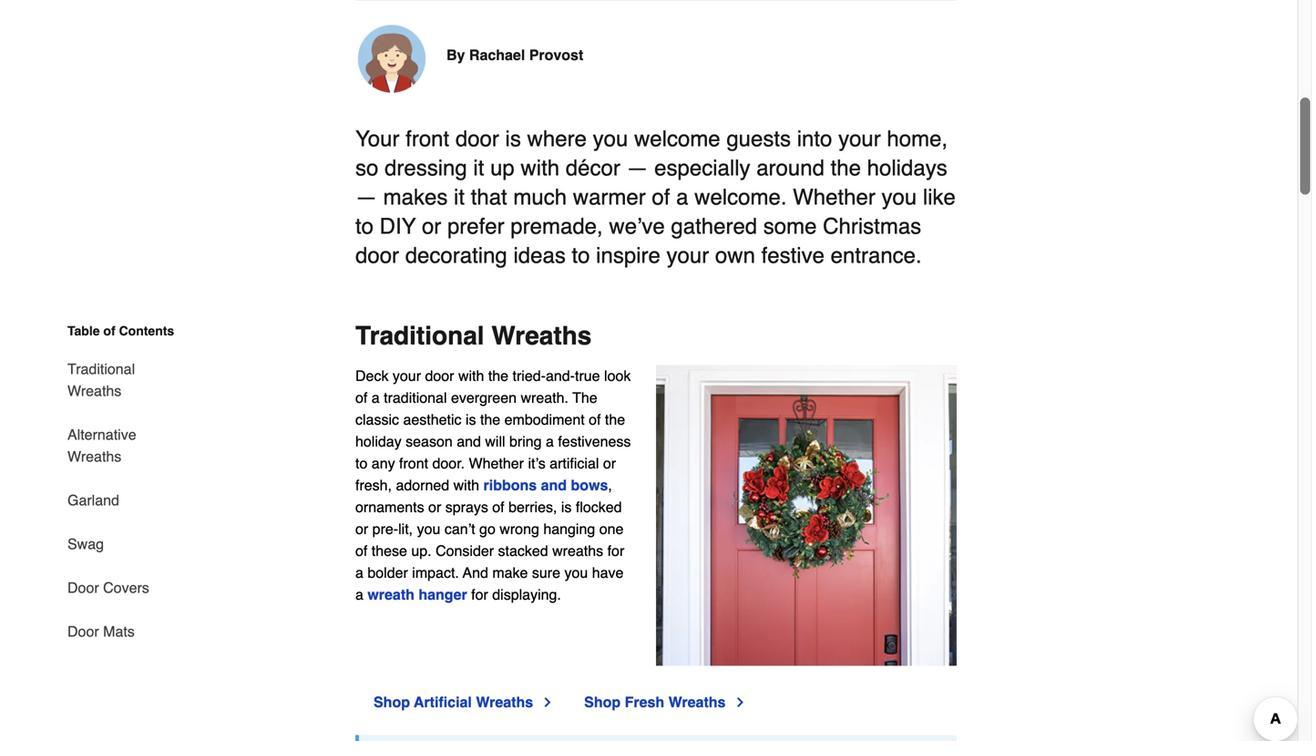Task type: vqa. For each thing, say whether or not it's contained in the screenshot.
Vinyl
no



Task type: describe. For each thing, give the bounding box(es) containing it.
own
[[716, 242, 756, 267]]

guests
[[727, 126, 791, 151]]

is inside your front door is where you welcome guests into your home, so dressing it up with décor — especially around the holidays — makes it that much warmer of a welcome. whether you like to diy or prefer premade, we've gathered some christmas door decorating ideas to inspire your own festive entrance.
[[506, 126, 521, 151]]

some
[[764, 213, 817, 238]]

door covers
[[67, 578, 149, 595]]

festiveness
[[558, 432, 631, 449]]

dressing
[[385, 155, 467, 180]]

by
[[447, 46, 465, 63]]

a left wreath
[[356, 585, 364, 602]]

wreaths inside alternative wreaths
[[67, 447, 122, 464]]

bring
[[510, 432, 542, 449]]

sure
[[532, 564, 561, 580]]

shop fresh wreaths
[[585, 693, 726, 710]]

and-
[[546, 367, 575, 384]]

shop fresh wreaths link
[[585, 691, 748, 713]]

door covers link
[[67, 565, 149, 609]]

traditional wreaths link
[[67, 346, 190, 412]]

any
[[372, 454, 395, 471]]

of up "go"
[[493, 498, 505, 515]]

these
[[372, 542, 407, 559]]

hanging
[[544, 520, 596, 537]]

that
[[471, 184, 508, 209]]

have
[[592, 564, 624, 580]]

inspire
[[596, 242, 661, 267]]

shop artificial wreaths link
[[374, 691, 555, 713]]

wreaths inside 'shop artificial wreaths' link
[[476, 693, 533, 710]]

wreaths
[[553, 542, 604, 559]]

with inside your front door is where you welcome guests into your home, so dressing it up with décor — especially around the holidays — makes it that much warmer of a welcome. whether you like to diy or prefer premade, we've gathered some christmas door decorating ideas to inspire your own festive entrance.
[[521, 155, 560, 180]]

wreath.
[[521, 389, 569, 405]]

will
[[485, 432, 506, 449]]

of up festiveness
[[589, 410, 601, 427]]

ideas
[[514, 242, 566, 267]]

1 vertical spatial your
[[667, 242, 710, 267]]

hanger
[[419, 585, 467, 602]]

wreath hanger for displaying.
[[368, 585, 561, 602]]

door mats link
[[67, 609, 135, 642]]

1 vertical spatial for
[[471, 585, 489, 602]]

door for your
[[425, 367, 454, 384]]

front inside your front door is where you welcome guests into your home, so dressing it up with décor — especially around the holidays — makes it that much warmer of a welcome. whether you like to diy or prefer premade, we've gathered some christmas door decorating ideas to inspire your own festive entrance.
[[406, 126, 450, 151]]

for inside , ornaments or sprays of berries, is flocked or pre-lit, you can't go wrong hanging one of these up. consider stacked wreaths for a bolder impact. and make sure you have a
[[608, 542, 625, 559]]

swag
[[67, 535, 104, 552]]

your inside deck your door with the tried-and-true look of a traditional evergreen wreath. the classic aesthetic is the embodiment of the holiday season and will bring a festiveness to any front door. whether it's artificial or fresh, adorned with
[[393, 367, 421, 384]]

makes
[[384, 184, 448, 209]]

tried-
[[513, 367, 546, 384]]

a up classic
[[372, 389, 380, 405]]

traditional wreaths inside traditional wreaths link
[[67, 360, 135, 398]]

can't
[[445, 520, 476, 537]]

door for door mats
[[67, 622, 99, 639]]

,
[[608, 476, 613, 493]]

garland link
[[67, 478, 119, 521]]

rachael
[[469, 46, 525, 63]]

we've
[[609, 213, 665, 238]]

ribbons
[[484, 476, 537, 493]]

you down wreaths at the left bottom of the page
[[565, 564, 588, 580]]

or left pre-
[[356, 520, 369, 537]]

0 horizontal spatial —
[[356, 184, 377, 209]]

berries,
[[509, 498, 557, 515]]

ribbons and bows link
[[484, 476, 608, 493]]

alternative
[[67, 425, 136, 442]]

bows
[[571, 476, 608, 493]]

0 vertical spatial traditional wreaths
[[356, 321, 592, 350]]

like
[[923, 184, 956, 209]]

true
[[575, 367, 600, 384]]

bolder
[[368, 564, 408, 580]]

0 vertical spatial to
[[356, 213, 374, 238]]

into
[[797, 126, 833, 151]]

you down holidays
[[882, 184, 917, 209]]

décor
[[566, 155, 621, 180]]

much
[[514, 184, 567, 209]]

to inside deck your door with the tried-and-true look of a traditional evergreen wreath. the classic aesthetic is the embodiment of the holiday season and will bring a festiveness to any front door. whether it's artificial or fresh, adorned with
[[356, 454, 368, 471]]

alternative wreaths link
[[67, 412, 190, 478]]

look
[[604, 367, 631, 384]]

sprays
[[446, 498, 489, 515]]

is inside , ornaments or sprays of berries, is flocked or pre-lit, you can't go wrong hanging one of these up. consider stacked wreaths for a bolder impact. and make sure you have a
[[561, 498, 572, 515]]

premade,
[[511, 213, 603, 238]]

pre-
[[373, 520, 399, 537]]

or down adorned
[[429, 498, 442, 515]]

embodiment
[[505, 410, 585, 427]]

contents
[[119, 323, 174, 337]]

chevron right image for shop artificial wreaths
[[541, 694, 555, 709]]

alternative wreaths
[[67, 425, 136, 464]]

up
[[491, 155, 515, 180]]

artificial
[[550, 454, 599, 471]]

holidays
[[868, 155, 948, 180]]

, ornaments or sprays of berries, is flocked or pre-lit, you can't go wrong hanging one of these up. consider stacked wreaths for a bolder impact. and make sure you have a
[[356, 476, 625, 602]]



Task type: locate. For each thing, give the bounding box(es) containing it.
prefer
[[448, 213, 505, 238]]

it left up
[[474, 155, 484, 180]]

the
[[831, 155, 862, 180], [489, 367, 509, 384], [480, 410, 501, 427], [605, 410, 626, 427]]

traditional inside table of contents element
[[67, 360, 135, 377]]

door left mats
[[67, 622, 99, 639]]

wreaths inside shop fresh wreaths link
[[669, 693, 726, 710]]

to
[[356, 213, 374, 238], [572, 242, 590, 267], [356, 454, 368, 471]]

welcome.
[[695, 184, 787, 209]]

mats
[[103, 622, 135, 639]]

diy
[[380, 213, 416, 238]]

make
[[493, 564, 528, 580]]

holiday
[[356, 432, 402, 449]]

wreaths right fresh
[[669, 693, 726, 710]]

up.
[[412, 542, 432, 559]]

wreaths right artificial
[[476, 693, 533, 710]]

evergreen
[[451, 389, 517, 405]]

1 vertical spatial and
[[541, 476, 567, 493]]

with up the sprays
[[454, 476, 480, 493]]

is
[[506, 126, 521, 151], [466, 410, 476, 427], [561, 498, 572, 515]]

wrong
[[500, 520, 540, 537]]

1 horizontal spatial traditional
[[356, 321, 485, 350]]

0 vertical spatial and
[[457, 432, 481, 449]]

1 horizontal spatial shop
[[585, 693, 621, 710]]

— up warmer
[[627, 155, 649, 180]]

season
[[406, 432, 453, 449]]

classic
[[356, 410, 399, 427]]

chevron right image inside shop fresh wreaths link
[[733, 694, 748, 709]]

of right table
[[103, 323, 115, 337]]

front up dressing
[[406, 126, 450, 151]]

you up "décor"
[[593, 126, 628, 151]]

where
[[527, 126, 587, 151]]

0 vertical spatial your
[[839, 126, 881, 151]]

2 horizontal spatial is
[[561, 498, 572, 515]]

and down it's
[[541, 476, 567, 493]]

2 vertical spatial to
[[356, 454, 368, 471]]

and left will at the bottom left of page
[[457, 432, 481, 449]]

0 horizontal spatial is
[[466, 410, 476, 427]]

0 vertical spatial it
[[474, 155, 484, 180]]

2 door from the top
[[67, 622, 99, 639]]

wreaths up alternative
[[67, 382, 122, 398]]

2 shop from the left
[[585, 693, 621, 710]]

0 horizontal spatial traditional
[[67, 360, 135, 377]]

of up we've at top
[[652, 184, 671, 209]]

1 vertical spatial —
[[356, 184, 377, 209]]

0 vertical spatial for
[[608, 542, 625, 559]]

adorned
[[396, 476, 450, 493]]

wreath hanger link
[[368, 585, 467, 602]]

shop left artificial
[[374, 693, 410, 710]]

your
[[839, 126, 881, 151], [667, 242, 710, 267], [393, 367, 421, 384]]

chevron right image for shop fresh wreaths
[[733, 694, 748, 709]]

one
[[600, 520, 624, 537]]

table
[[67, 323, 100, 337]]

0 horizontal spatial and
[[457, 432, 481, 449]]

door
[[456, 126, 500, 151], [356, 242, 399, 267], [425, 367, 454, 384]]

1 shop from the left
[[374, 693, 410, 710]]

1 horizontal spatial it
[[474, 155, 484, 180]]

for down and
[[471, 585, 489, 602]]

0 vertical spatial traditional
[[356, 321, 485, 350]]

warmer
[[573, 184, 646, 209]]

door up door mats link
[[67, 578, 99, 595]]

with up evergreen
[[459, 367, 484, 384]]

your up traditional
[[393, 367, 421, 384]]

shop
[[374, 693, 410, 710], [585, 693, 621, 710]]

the down the into
[[831, 155, 862, 180]]

1 vertical spatial traditional wreaths
[[67, 360, 135, 398]]

1 vertical spatial whether
[[469, 454, 524, 471]]

1 horizontal spatial chevron right image
[[733, 694, 748, 709]]

provost
[[529, 46, 584, 63]]

door down diy
[[356, 242, 399, 267]]

1 vertical spatial is
[[466, 410, 476, 427]]

wreaths
[[492, 321, 592, 350], [67, 382, 122, 398], [67, 447, 122, 464], [476, 693, 533, 710], [669, 693, 726, 710]]

whether up christmas
[[793, 184, 876, 209]]

and
[[457, 432, 481, 449], [541, 476, 567, 493]]

1 horizontal spatial is
[[506, 126, 521, 151]]

1 vertical spatial traditional
[[67, 360, 135, 377]]

of down deck
[[356, 389, 368, 405]]

shop left fresh
[[585, 693, 621, 710]]

shop for shop fresh wreaths
[[585, 693, 621, 710]]

traditional
[[356, 321, 485, 350], [67, 360, 135, 377]]

of inside your front door is where you welcome guests into your home, so dressing it up with décor — especially around the holidays — makes it that much warmer of a welcome. whether you like to diy or prefer premade, we've gathered some christmas door decorating ideas to inspire your own festive entrance.
[[652, 184, 671, 209]]

entrance.
[[831, 242, 922, 267]]

it left 'that'
[[454, 184, 465, 209]]

1 vertical spatial with
[[459, 367, 484, 384]]

it
[[474, 155, 484, 180], [454, 184, 465, 209]]

1 horizontal spatial whether
[[793, 184, 876, 209]]

wreaths down alternative
[[67, 447, 122, 464]]

it's
[[528, 454, 546, 471]]

wreaths inside traditional wreaths link
[[67, 382, 122, 398]]

the up festiveness
[[605, 410, 626, 427]]

chevron right image inside 'shop artificial wreaths' link
[[541, 694, 555, 709]]

of left the these
[[356, 542, 368, 559]]

wreaths up tried-
[[492, 321, 592, 350]]

traditional wreaths up evergreen
[[356, 321, 592, 350]]

front inside deck your door with the tried-and-true look of a traditional evergreen wreath. the classic aesthetic is the embodiment of the holiday season and will bring a festiveness to any front door. whether it's artificial or fresh, adorned with
[[399, 454, 429, 471]]

you up up.
[[417, 520, 441, 537]]

lit,
[[399, 520, 413, 537]]

1 horizontal spatial traditional wreaths
[[356, 321, 592, 350]]

for
[[608, 542, 625, 559], [471, 585, 489, 602]]

christmas
[[823, 213, 922, 238]]

whether inside deck your door with the tried-and-true look of a traditional evergreen wreath. the classic aesthetic is the embodiment of the holiday season and will bring a festiveness to any front door. whether it's artificial or fresh, adorned with
[[469, 454, 524, 471]]

0 horizontal spatial your
[[393, 367, 421, 384]]

chevron right image
[[541, 694, 555, 709], [733, 694, 748, 709]]

or inside your front door is where you welcome guests into your home, so dressing it up with décor — especially around the holidays — makes it that much warmer of a welcome. whether you like to diy or prefer premade, we've gathered some christmas door decorating ideas to inspire your own festive entrance.
[[422, 213, 442, 238]]

fresh,
[[356, 476, 392, 493]]

festive
[[762, 242, 825, 267]]

traditional down table
[[67, 360, 135, 377]]

2 vertical spatial with
[[454, 476, 480, 493]]

whether down will at the bottom left of page
[[469, 454, 524, 471]]

aesthetic
[[403, 410, 462, 427]]

door for door covers
[[67, 578, 99, 595]]

0 vertical spatial is
[[506, 126, 521, 151]]

2 horizontal spatial your
[[839, 126, 881, 151]]

a down embodiment
[[546, 432, 554, 449]]

1 chevron right image from the left
[[541, 694, 555, 709]]

2 vertical spatial door
[[425, 367, 454, 384]]

is inside deck your door with the tried-and-true look of a traditional evergreen wreath. the classic aesthetic is the embodiment of the holiday season and will bring a festiveness to any front door. whether it's artificial or fresh, adorned with
[[466, 410, 476, 427]]

the up will at the bottom left of page
[[480, 410, 501, 427]]

is up hanging at left
[[561, 498, 572, 515]]

0 horizontal spatial traditional wreaths
[[67, 360, 135, 398]]

0 horizontal spatial whether
[[469, 454, 524, 471]]

a inside your front door is where you welcome guests into your home, so dressing it up with décor — especially around the holidays — makes it that much warmer of a welcome. whether you like to diy or prefer premade, we've gathered some christmas door decorating ideas to inspire your own festive entrance.
[[677, 184, 689, 209]]

0 horizontal spatial shop
[[374, 693, 410, 710]]

deck your door with the tried-and-true look of a traditional evergreen wreath. the classic aesthetic is the embodiment of the holiday season and will bring a festiveness to any front door. whether it's artificial or fresh, adorned with
[[356, 367, 631, 493]]

the inside your front door is where you welcome guests into your home, so dressing it up with décor — especially around the holidays — makes it that much warmer of a welcome. whether you like to diy or prefer premade, we've gathered some christmas door decorating ideas to inspire your own festive entrance.
[[831, 155, 862, 180]]

decorating
[[405, 242, 508, 267]]

1 horizontal spatial door
[[425, 367, 454, 384]]

door inside deck your door with the tried-and-true look of a traditional evergreen wreath. the classic aesthetic is the embodiment of the holiday season and will bring a festiveness to any front door. whether it's artificial or fresh, adorned with
[[425, 367, 454, 384]]

with up much
[[521, 155, 560, 180]]

the
[[573, 389, 598, 405]]

swag link
[[67, 521, 104, 565]]

around
[[757, 155, 825, 180]]

1 vertical spatial it
[[454, 184, 465, 209]]

1 vertical spatial door
[[356, 242, 399, 267]]

traditional wreaths down table
[[67, 360, 135, 398]]

a left bolder
[[356, 564, 364, 580]]

0 vertical spatial front
[[406, 126, 450, 151]]

1 vertical spatial front
[[399, 454, 429, 471]]

0 vertical spatial door
[[456, 126, 500, 151]]

traditional
[[384, 389, 447, 405]]

wreath
[[368, 585, 415, 602]]

home,
[[887, 126, 948, 151]]

or down makes
[[422, 213, 442, 238]]

to down premade,
[[572, 242, 590, 267]]

deck
[[356, 367, 389, 384]]

whether
[[793, 184, 876, 209], [469, 454, 524, 471]]

especially
[[655, 155, 751, 180]]

1 horizontal spatial your
[[667, 242, 710, 267]]

is down evergreen
[[466, 410, 476, 427]]

0 horizontal spatial it
[[454, 184, 465, 209]]

artificial
[[414, 693, 472, 710]]

go
[[480, 520, 496, 537]]

0 vertical spatial door
[[67, 578, 99, 595]]

welcome
[[635, 126, 721, 151]]

or
[[422, 213, 442, 238], [603, 454, 616, 471], [429, 498, 442, 515], [356, 520, 369, 537]]

your front door is where you welcome guests into your home, so dressing it up with décor — especially around the holidays — makes it that much warmer of a welcome. whether you like to diy or prefer premade, we've gathered some christmas door decorating ideas to inspire your own festive entrance.
[[356, 126, 956, 267]]

2 chevron right image from the left
[[733, 694, 748, 709]]

0 horizontal spatial chevron right image
[[541, 694, 555, 709]]

stacked
[[498, 542, 549, 559]]

1 horizontal spatial and
[[541, 476, 567, 493]]

impact.
[[412, 564, 459, 580]]

2 horizontal spatial door
[[456, 126, 500, 151]]

gathered
[[671, 213, 758, 238]]

a down "especially"
[[677, 184, 689, 209]]

1 vertical spatial to
[[572, 242, 590, 267]]

front
[[406, 126, 450, 151], [399, 454, 429, 471]]

1 horizontal spatial for
[[608, 542, 625, 559]]

fresh
[[625, 693, 665, 710]]

a
[[677, 184, 689, 209], [372, 389, 380, 405], [546, 432, 554, 449], [356, 564, 364, 580], [356, 585, 364, 602]]

the up evergreen
[[489, 367, 509, 384]]

door up traditional
[[425, 367, 454, 384]]

your down gathered at the right top
[[667, 242, 710, 267]]

traditional up traditional
[[356, 321, 485, 350]]

rachael provost image
[[356, 22, 429, 95]]

covers
[[103, 578, 149, 595]]

front up adorned
[[399, 454, 429, 471]]

to left any
[[356, 454, 368, 471]]

1 vertical spatial door
[[67, 622, 99, 639]]

door for front
[[456, 126, 500, 151]]

whether inside your front door is where you welcome guests into your home, so dressing it up with décor — especially around the holidays — makes it that much warmer of a welcome. whether you like to diy or prefer premade, we've gathered some christmas door decorating ideas to inspire your own festive entrance.
[[793, 184, 876, 209]]

2 vertical spatial your
[[393, 367, 421, 384]]

your right the into
[[839, 126, 881, 151]]

shop for shop artificial wreaths
[[374, 693, 410, 710]]

for down one
[[608, 542, 625, 559]]

0 vertical spatial whether
[[793, 184, 876, 209]]

to left diy
[[356, 213, 374, 238]]

so
[[356, 155, 379, 180]]

0 vertical spatial with
[[521, 155, 560, 180]]

0 horizontal spatial door
[[356, 242, 399, 267]]

shop artificial wreaths
[[374, 693, 533, 710]]

or inside deck your door with the tried-and-true look of a traditional evergreen wreath. the classic aesthetic is the embodiment of the holiday season and will bring a festiveness to any front door. whether it's artificial or fresh, adorned with
[[603, 454, 616, 471]]

flocked
[[576, 498, 622, 515]]

0 horizontal spatial for
[[471, 585, 489, 602]]

— down so
[[356, 184, 377, 209]]

consider
[[436, 542, 494, 559]]

table of contents element
[[53, 321, 190, 642]]

0 vertical spatial —
[[627, 155, 649, 180]]

and inside deck your door with the tried-and-true look of a traditional evergreen wreath. the classic aesthetic is the embodiment of the holiday season and will bring a festiveness to any front door. whether it's artificial or fresh, adorned with
[[457, 432, 481, 449]]

is up up
[[506, 126, 521, 151]]

ribbons and bows
[[484, 476, 608, 493]]

2 vertical spatial is
[[561, 498, 572, 515]]

an evergreen wreath decorated with red flowers, gold and red ornaments and pinecones on a red door. image
[[656, 364, 957, 665]]

and
[[463, 564, 489, 580]]

your
[[356, 126, 400, 151]]

door mats
[[67, 622, 135, 639]]

garland
[[67, 491, 119, 508]]

1 door from the top
[[67, 578, 99, 595]]

1 horizontal spatial —
[[627, 155, 649, 180]]

door up up
[[456, 126, 500, 151]]

or up ,
[[603, 454, 616, 471]]



